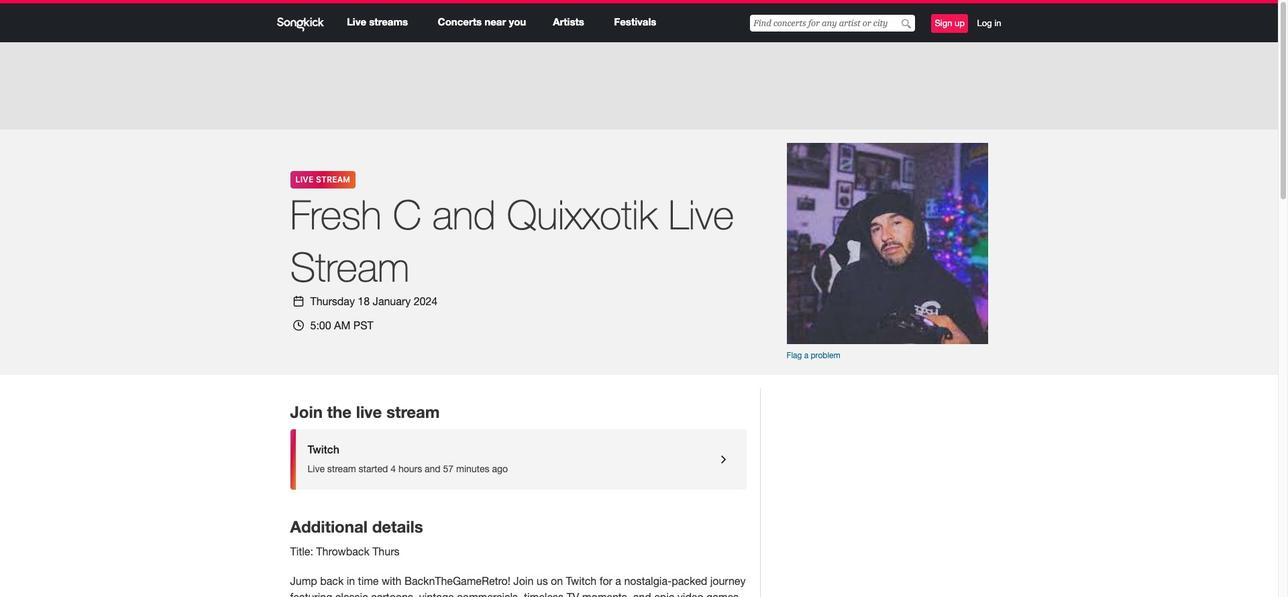 Task type: locate. For each thing, give the bounding box(es) containing it.
twitch
[[308, 443, 340, 456], [566, 576, 597, 588]]

backnthegameretro!
[[405, 576, 511, 588]]

live
[[356, 403, 382, 422]]

join left the
[[290, 403, 323, 422]]

1 vertical spatial twitch
[[566, 576, 597, 588]]

0 horizontal spatial a
[[616, 576, 622, 588]]

and down nostalgia-
[[634, 592, 652, 597]]

5:00 am pst
[[310, 320, 374, 332]]

games.
[[707, 592, 742, 597]]

2 vertical spatial and
[[634, 592, 652, 597]]

pst
[[354, 320, 374, 332]]

concerts
[[438, 16, 482, 28]]

flag
[[787, 351, 803, 361]]

title: throwback thurs
[[290, 546, 400, 558]]

artists link
[[553, 16, 585, 28]]

back
[[320, 576, 344, 588]]

thursday
[[310, 295, 355, 307]]

throwback thurs image
[[787, 143, 989, 344]]

join
[[290, 403, 323, 422], [514, 576, 534, 588]]

a
[[805, 351, 809, 361], [616, 576, 622, 588]]

tv
[[567, 592, 580, 597]]

problem
[[811, 351, 841, 361]]

commercials,
[[457, 592, 521, 597]]

stream
[[387, 403, 440, 422], [327, 464, 356, 474]]

live stream
[[296, 175, 351, 185], [290, 191, 735, 291]]

minutes
[[456, 464, 490, 474]]

in up "classic"
[[347, 576, 355, 588]]

57
[[443, 464, 454, 474]]

packed
[[672, 576, 708, 588]]

concerts near you link
[[438, 16, 526, 28]]

for
[[600, 576, 613, 588]]

quixxotik link
[[507, 191, 658, 238]]

and right c
[[433, 191, 496, 238]]

1 vertical spatial join
[[514, 576, 534, 588]]

1 vertical spatial a
[[616, 576, 622, 588]]

twitch down the
[[308, 443, 340, 456]]

ago
[[492, 464, 508, 474]]

0 vertical spatial stream
[[316, 175, 351, 185]]

join left "us"
[[514, 576, 534, 588]]

in right log
[[995, 18, 1002, 28]]

fresh c and quixxotik
[[290, 191, 658, 238]]

in
[[995, 18, 1002, 28], [347, 576, 355, 588]]

c
[[393, 191, 422, 238]]

0 vertical spatial stream
[[387, 403, 440, 422]]

twitch inside jump back in time with backnthegameretro! join us on twitch for a nostalgia-packed journey featuring classic cartoons, vintage commercials, timeless tv moments, and epic video games.
[[566, 576, 597, 588]]

quixxotik
[[507, 191, 658, 238]]

1 vertical spatial live stream
[[290, 191, 735, 291]]

streams
[[369, 16, 408, 28]]

0 vertical spatial in
[[995, 18, 1002, 28]]

twitch up the "tv"
[[566, 576, 597, 588]]

stream left started at the bottom of page
[[327, 464, 356, 474]]

0 horizontal spatial stream
[[327, 464, 356, 474]]

0 vertical spatial live stream
[[296, 175, 351, 185]]

2024
[[414, 295, 438, 307]]

0 vertical spatial join
[[290, 403, 323, 422]]

0 vertical spatial a
[[805, 351, 809, 361]]

a right flag
[[805, 351, 809, 361]]

1 horizontal spatial stream
[[387, 403, 440, 422]]

1 horizontal spatial join
[[514, 576, 534, 588]]

thurs
[[373, 546, 400, 558]]

additional
[[290, 517, 368, 536]]

0 vertical spatial twitch
[[308, 443, 340, 456]]

stream right live on the bottom left of page
[[387, 403, 440, 422]]

and
[[433, 191, 496, 238], [425, 464, 441, 474], [634, 592, 652, 597]]

1 vertical spatial stream
[[327, 464, 356, 474]]

the
[[327, 403, 352, 422]]

and left 57
[[425, 464, 441, 474]]

title:
[[290, 546, 313, 558]]

stream
[[316, 175, 351, 185], [290, 243, 410, 291]]

stream up fresh
[[316, 175, 351, 185]]

0 horizontal spatial in
[[347, 576, 355, 588]]

1 vertical spatial in
[[347, 576, 355, 588]]

join inside jump back in time with backnthegameretro! join us on twitch for a nostalgia-packed journey featuring classic cartoons, vintage commercials, timeless tv moments, and epic video games.
[[514, 576, 534, 588]]

stream up 18
[[290, 243, 410, 291]]

live
[[347, 16, 367, 28], [296, 175, 314, 185], [669, 191, 735, 238], [308, 464, 325, 474]]

1 horizontal spatial twitch
[[566, 576, 597, 588]]

near
[[485, 16, 506, 28]]

thursday 18 january 2024
[[310, 295, 438, 307]]

with
[[382, 576, 402, 588]]

a right for
[[616, 576, 622, 588]]

1 horizontal spatial a
[[805, 351, 809, 361]]

and inside jump back in time with backnthegameretro! join us on twitch for a nostalgia-packed journey featuring classic cartoons, vintage commercials, timeless tv moments, and epic video games.
[[634, 592, 652, 597]]

join the live stream
[[290, 403, 440, 422]]



Task type: describe. For each thing, give the bounding box(es) containing it.
1 vertical spatial and
[[425, 464, 441, 474]]

nostalgia-
[[625, 576, 672, 588]]

video
[[678, 592, 704, 597]]

epic
[[655, 592, 675, 597]]

us
[[537, 576, 548, 588]]

a inside jump back in time with backnthegameretro! join us on twitch for a nostalgia-packed journey featuring classic cartoons, vintage commercials, timeless tv moments, and epic video games.
[[616, 576, 622, 588]]

18
[[358, 295, 370, 307]]

1 vertical spatial stream
[[290, 243, 410, 291]]

0 vertical spatial and
[[433, 191, 496, 238]]

flag a problem
[[787, 351, 841, 361]]

sign
[[935, 18, 953, 28]]

sign up link
[[932, 14, 969, 33]]

live streams
[[347, 16, 408, 28]]

live stream started 4 hours and 57 minutes ago
[[308, 464, 508, 474]]

journey
[[711, 576, 746, 588]]

hours
[[399, 464, 422, 474]]

artists
[[553, 16, 585, 28]]

details
[[372, 517, 423, 536]]

0 horizontal spatial twitch
[[308, 443, 340, 456]]

moments,
[[583, 592, 631, 597]]

search image
[[902, 19, 912, 29]]

flag a problem link
[[787, 350, 989, 362]]

timeless
[[524, 592, 564, 597]]

january
[[373, 295, 411, 307]]

throwback
[[316, 546, 370, 558]]

5:00
[[310, 320, 331, 332]]

log in link
[[978, 17, 1002, 30]]

you
[[509, 16, 526, 28]]

am
[[334, 320, 351, 332]]

fresh
[[290, 191, 382, 238]]

time
[[358, 576, 379, 588]]

4
[[391, 464, 396, 474]]

on
[[551, 576, 563, 588]]

festivals link
[[615, 16, 657, 28]]

cartoons,
[[371, 592, 416, 597]]

concerts near you
[[438, 16, 526, 28]]

1 horizontal spatial in
[[995, 18, 1002, 28]]

jump back in time with backnthegameretro! join us on twitch for a nostalgia-packed journey featuring classic cartoons, vintage commercials, timeless tv moments, and epic video games.
[[290, 576, 746, 597]]

featuring
[[290, 592, 333, 597]]

log
[[978, 18, 993, 28]]

jump
[[290, 576, 317, 588]]

fresh c link
[[290, 191, 422, 238]]

additional details
[[290, 517, 423, 536]]

up
[[955, 18, 965, 28]]

sign up
[[935, 18, 965, 28]]

Find concerts for any artist or city search field
[[751, 15, 916, 32]]

classic
[[335, 592, 368, 597]]

log in
[[978, 18, 1002, 28]]

festivals
[[615, 16, 657, 28]]

in inside jump back in time with backnthegameretro! join us on twitch for a nostalgia-packed journey featuring classic cartoons, vintage commercials, timeless tv moments, and epic video games.
[[347, 576, 355, 588]]

live streams link
[[347, 16, 408, 28]]

started
[[359, 464, 388, 474]]

0 horizontal spatial join
[[290, 403, 323, 422]]

vintage
[[419, 592, 454, 597]]



Task type: vqa. For each thing, say whether or not it's contained in the screenshot.
4
yes



